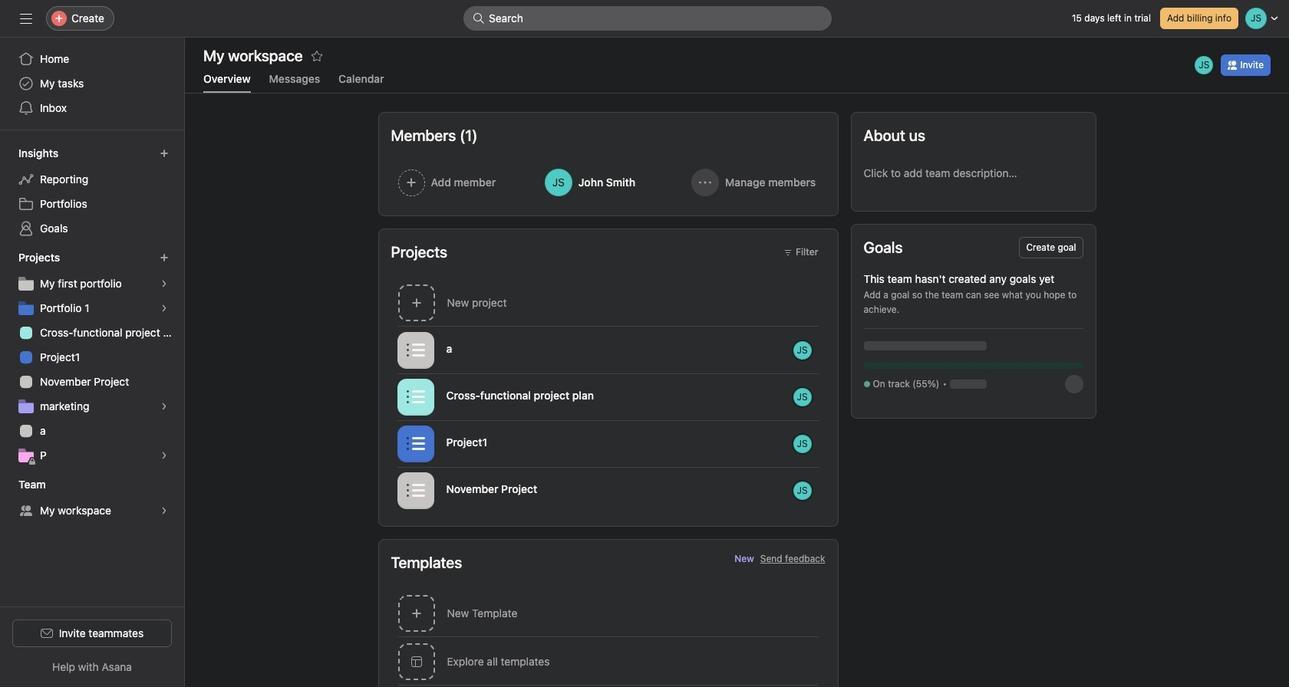 Task type: vqa. For each thing, say whether or not it's contained in the screenshot.
the 'Free trial 17 days left'
no



Task type: describe. For each thing, give the bounding box(es) containing it.
new project or portfolio image
[[160, 253, 169, 262]]

3 list image from the top
[[406, 481, 425, 500]]

prominent image
[[473, 12, 485, 25]]

2 list image from the top
[[406, 435, 425, 453]]

5 list item from the top
[[379, 686, 837, 687]]

see details, my workspace image
[[160, 506, 169, 516]]

insights element
[[0, 140, 184, 244]]

see details, marketing image
[[160, 402, 169, 411]]



Task type: locate. For each thing, give the bounding box(es) containing it.
0 vertical spatial list image
[[406, 341, 425, 359]]

projects element
[[0, 244, 184, 471]]

teams element
[[0, 471, 184, 526]]

list box
[[463, 6, 832, 31]]

hide sidebar image
[[20, 12, 32, 25]]

see details, p image
[[160, 451, 169, 460]]

global element
[[0, 38, 184, 130]]

4 list item from the top
[[379, 467, 837, 514]]

new insights image
[[160, 149, 169, 158]]

see details, my first portfolio image
[[160, 279, 169, 288]]

1 vertical spatial list image
[[406, 435, 425, 453]]

see details, portfolio 1 image
[[160, 304, 169, 313]]

list image
[[406, 388, 425, 406]]

1 list item from the top
[[379, 327, 837, 374]]

add to starred image
[[311, 50, 323, 62]]

3 list item from the top
[[379, 420, 837, 467]]

1 list image from the top
[[406, 341, 425, 359]]

2 vertical spatial list image
[[406, 481, 425, 500]]

list image
[[406, 341, 425, 359], [406, 435, 425, 453], [406, 481, 425, 500]]

2 list item from the top
[[379, 374, 837, 420]]

list item
[[379, 327, 837, 374], [379, 374, 837, 420], [379, 420, 837, 467], [379, 467, 837, 514], [379, 686, 837, 687]]



